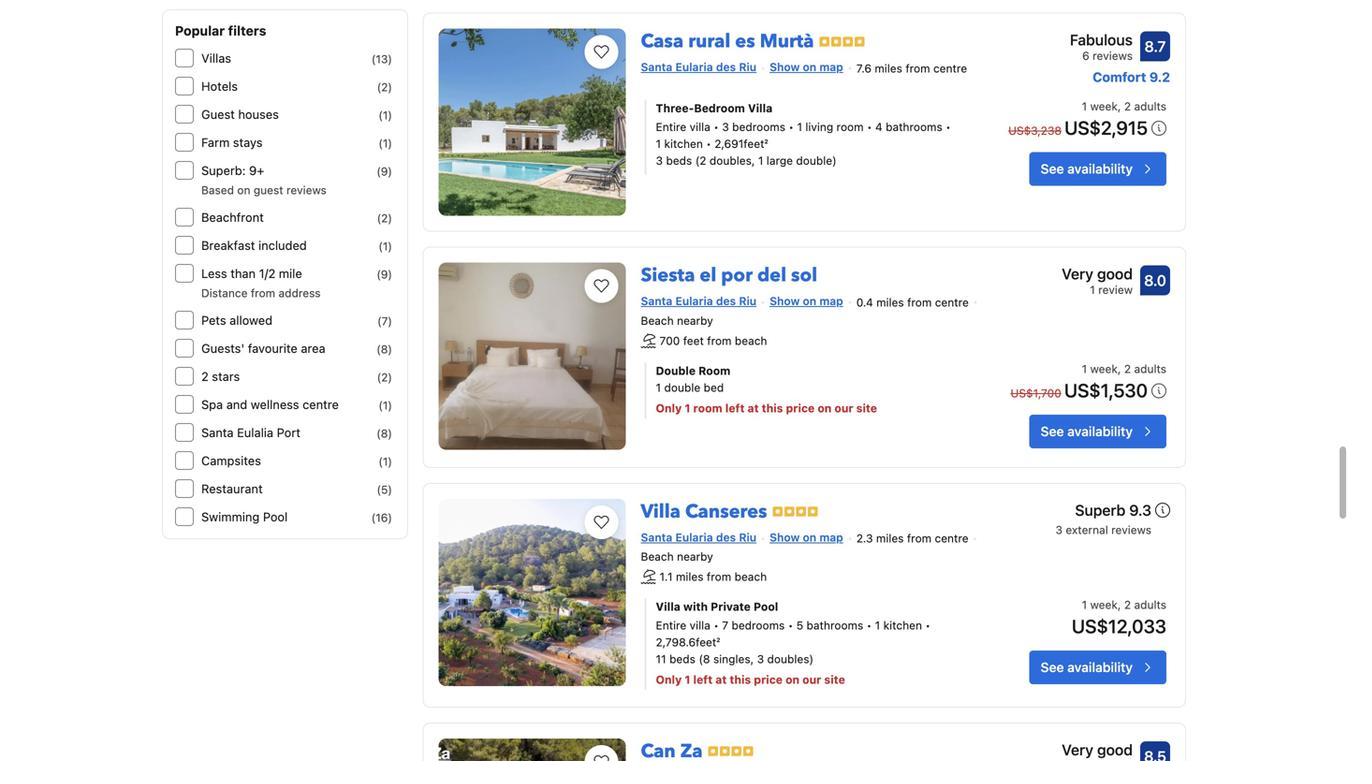 Task type: vqa. For each thing, say whether or not it's contained in the screenshot.
before
no



Task type: locate. For each thing, give the bounding box(es) containing it.
2 vertical spatial see availability link
[[1030, 651, 1167, 685]]

1 vertical spatial riu
[[739, 295, 757, 308]]

1 show on map from the top
[[770, 61, 844, 74]]

2 vertical spatial reviews
[[1112, 524, 1152, 537]]

des down siesta el por del sol
[[716, 295, 736, 308]]

2 vertical spatial ,
[[1118, 599, 1122, 612]]

des for 7.6 miles from centre
[[716, 61, 736, 74]]

2 eularia from the top
[[676, 295, 713, 308]]

centre
[[934, 62, 968, 75], [936, 296, 969, 309], [303, 398, 339, 412], [935, 532, 969, 545]]

1 vertical spatial very good element
[[1062, 739, 1133, 762]]

from inside 2.3 miles from centre beach nearby
[[908, 532, 932, 545]]

0 vertical spatial santa eularia des riu
[[641, 61, 757, 74]]

and
[[226, 398, 248, 412]]

(1) for guest houses
[[379, 109, 393, 122]]

spa and wellness centre
[[201, 398, 339, 412]]

show on map down murtà
[[770, 61, 844, 74]]

mile
[[279, 267, 302, 281]]

show on map left 2.3
[[770, 531, 844, 544]]

from inside 0.4 miles from centre beach nearby
[[908, 296, 932, 309]]

1 week , 2 adults for us$2,915
[[1083, 100, 1167, 113]]

0 vertical spatial beach
[[735, 334, 768, 347]]

1 des from the top
[[716, 61, 736, 74]]

1 vertical spatial show on map
[[770, 295, 844, 308]]

0 vertical spatial show
[[770, 61, 800, 74]]

good inside "element"
[[1098, 741, 1133, 759]]

3 inside villa with private pool entire villa • 7 bedrooms • 5 bathrooms • 1 kitchen • 2,798.6feet² 11 beds (8 singles, 3 doubles) only 1 left at this price on our site
[[757, 653, 765, 666]]

1 vertical spatial villa
[[641, 499, 681, 525]]

bedrooms inside villa with private pool entire villa • 7 bedrooms • 5 bathrooms • 1 kitchen • 2,798.6feet² 11 beds (8 singles, 3 doubles) only 1 left at this price on our site
[[732, 619, 785, 632]]

centre for 2.3 miles from centre beach nearby
[[935, 532, 969, 545]]

week up us$1,530
[[1091, 362, 1118, 375]]

1 vertical spatial beach
[[735, 570, 767, 584]]

, up us$12,033
[[1118, 599, 1122, 612]]

0 vertical spatial left
[[726, 402, 745, 415]]

3 show on map from the top
[[770, 531, 844, 544]]

3 availability from the top
[[1068, 660, 1133, 675]]

1 horizontal spatial pool
[[754, 600, 779, 614]]

1 vertical spatial see availability link
[[1030, 415, 1167, 449]]

reviews right the guest
[[287, 184, 327, 197]]

only down 11 on the left bottom
[[656, 674, 682, 687]]

del
[[758, 263, 787, 289]]

beach for 700 feet from beach
[[735, 334, 768, 347]]

1 vertical spatial beds
[[670, 653, 696, 666]]

3 week from the top
[[1091, 599, 1118, 612]]

3 show from the top
[[770, 531, 800, 544]]

3 left external
[[1056, 524, 1063, 537]]

2 vertical spatial show
[[770, 531, 800, 544]]

pool right swimming
[[263, 510, 288, 524]]

(9) for less than 1/2 mile
[[377, 268, 393, 281]]

show for 2.3 miles from centre
[[770, 531, 800, 544]]

santa eularia des riu for 0.4 miles from centre
[[641, 295, 757, 308]]

superb:
[[201, 163, 246, 178]]

1 vertical spatial 1 week , 2 adults
[[1083, 362, 1167, 375]]

3 see availability from the top
[[1041, 660, 1133, 675]]

very for very good
[[1062, 741, 1094, 759]]

beach up private
[[735, 570, 767, 584]]

0 vertical spatial only
[[656, 402, 682, 415]]

show on map for 2.3 miles from centre
[[770, 531, 844, 544]]

room down bed
[[694, 402, 723, 415]]

scored 8.5 element
[[1141, 742, 1171, 762]]

adults up us$1,530
[[1135, 362, 1167, 375]]

nearby inside 2.3 miles from centre beach nearby
[[677, 550, 714, 563]]

see availability link for villa canseres
[[1030, 651, 1167, 685]]

0 vertical spatial show on map
[[770, 61, 844, 74]]

2 vertical spatial (2)
[[377, 371, 393, 384]]

3 inside superb 9.3 3 external reviews
[[1056, 524, 1063, 537]]

swimming pool
[[201, 510, 288, 524]]

villa down with
[[690, 619, 711, 632]]

2 riu from the top
[[739, 295, 757, 308]]

from right 7.6
[[906, 62, 931, 75]]

beds left (2
[[666, 154, 693, 167]]

entire up 2,798.6feet² at the bottom of the page
[[656, 619, 687, 632]]

0 vertical spatial room
[[837, 121, 864, 134]]

bedrooms right 7
[[732, 619, 785, 632]]

700 feet from beach
[[660, 334, 768, 347]]

1 vertical spatial beach
[[641, 550, 674, 563]]

adults up us$12,033
[[1135, 599, 1167, 612]]

0 vertical spatial week
[[1091, 100, 1118, 113]]

miles right 0.4
[[877, 296, 905, 309]]

see availability link down us$1,530
[[1030, 415, 1167, 449]]

1 vertical spatial see
[[1041, 424, 1065, 439]]

3 (2) from the top
[[377, 371, 393, 384]]

riu down canseres
[[739, 531, 757, 544]]

popular
[[175, 23, 225, 38]]

2 vertical spatial availability
[[1068, 660, 1133, 675]]

0 vertical spatial beds
[[666, 154, 693, 167]]

2 vertical spatial map
[[820, 531, 844, 544]]

2 good from the top
[[1098, 741, 1133, 759]]

0 vertical spatial (9)
[[377, 165, 393, 178]]

0 vertical spatial very good element
[[1062, 263, 1133, 285]]

1 week , 2 adults up us$1,530
[[1083, 362, 1167, 375]]

1 (1) from the top
[[379, 109, 393, 122]]

0 vertical spatial (8)
[[377, 343, 393, 356]]

reviews down fabulous
[[1093, 49, 1133, 62]]

0 vertical spatial reviews
[[1093, 49, 1133, 62]]

8.7
[[1145, 38, 1167, 55]]

0 vertical spatial beach
[[641, 314, 674, 327]]

2 (9) from the top
[[377, 268, 393, 281]]

2 week from the top
[[1091, 362, 1118, 375]]

less than 1/2 mile
[[201, 267, 302, 281]]

superb 9.3 3 external reviews
[[1056, 501, 1152, 537]]

3 riu from the top
[[739, 531, 757, 544]]

guest houses
[[201, 107, 279, 121]]

eularia for 0.4 miles from centre
[[676, 295, 713, 308]]

see for villa canseres
[[1041, 660, 1065, 675]]

0 horizontal spatial price
[[754, 674, 783, 687]]

bathrooms down villa with private pool link at the bottom of the page
[[807, 619, 864, 632]]

beach up the double room 1 double bed only 1 room left at this price on our site
[[735, 334, 768, 347]]

0 vertical spatial nearby
[[677, 314, 714, 327]]

1 vertical spatial map
[[820, 295, 844, 308]]

1 , from the top
[[1118, 100, 1122, 113]]

1 vertical spatial very
[[1062, 741, 1094, 759]]

2 only from the top
[[656, 674, 682, 687]]

pool
[[263, 510, 288, 524], [754, 600, 779, 614]]

nearby up 1.1 miles from beach
[[677, 550, 714, 563]]

1 vertical spatial site
[[825, 674, 846, 687]]

1 vertical spatial nearby
[[677, 550, 714, 563]]

(1)
[[379, 109, 393, 122], [379, 137, 393, 150], [379, 240, 393, 253], [379, 399, 393, 412], [379, 455, 393, 468]]

1 nearby from the top
[[677, 314, 714, 327]]

see availability down us$12,033
[[1041, 660, 1133, 675]]

4
[[876, 121, 883, 134]]

on inside the double room 1 double bed only 1 room left at this price on our site
[[818, 402, 832, 415]]

see availability link
[[1030, 152, 1167, 186], [1030, 415, 1167, 449], [1030, 651, 1167, 685]]

santa eularia des riu for 7.6 miles from centre
[[641, 61, 757, 74]]

see availability link for casa rural es murtà
[[1030, 152, 1167, 186]]

2 vertical spatial see
[[1041, 660, 1065, 675]]

0 vertical spatial site
[[857, 402, 878, 415]]

1 vertical spatial good
[[1098, 741, 1133, 759]]

des for 0.4 miles from centre
[[716, 295, 736, 308]]

, up the us$2,915
[[1118, 100, 1122, 113]]

centre inside 0.4 miles from centre beach nearby
[[936, 296, 969, 309]]

left
[[726, 402, 745, 415], [694, 674, 713, 687]]

beach inside 2.3 miles from centre beach nearby
[[641, 550, 674, 563]]

2 villa from the top
[[690, 619, 711, 632]]

week
[[1091, 100, 1118, 113], [1091, 362, 1118, 375], [1091, 599, 1118, 612]]

0 horizontal spatial room
[[694, 402, 723, 415]]

good inside very good 1 review
[[1098, 265, 1133, 283]]

reviews down 9.3
[[1112, 524, 1152, 537]]

2 vertical spatial eularia
[[676, 531, 713, 544]]

8.0
[[1145, 272, 1167, 290]]

0 horizontal spatial this
[[730, 674, 751, 687]]

very left 8.0
[[1062, 265, 1094, 283]]

site down double room link
[[857, 402, 878, 415]]

double room link
[[656, 362, 973, 379]]

good left scored 8.5 element
[[1098, 741, 1133, 759]]

2 vertical spatial villa
[[656, 600, 681, 614]]

availability down us$12,033
[[1068, 660, 1133, 675]]

1 (2) from the top
[[377, 81, 393, 94]]

1 (8) from the top
[[377, 343, 393, 356]]

pool inside villa with private pool entire villa • 7 bedrooms • 5 bathrooms • 1 kitchen • 2,798.6feet² 11 beds (8 singles, 3 doubles) only 1 left at this price on our site
[[754, 600, 779, 614]]

2 entire from the top
[[656, 619, 687, 632]]

0 vertical spatial 1 week , 2 adults
[[1083, 100, 1167, 113]]

beach up 1.1
[[641, 550, 674, 563]]

area
[[301, 341, 326, 356]]

stays
[[233, 135, 263, 149]]

doubles)
[[768, 653, 814, 666]]

2 see from the top
[[1041, 424, 1065, 439]]

2 (2) from the top
[[377, 212, 393, 225]]

2 vertical spatial week
[[1091, 599, 1118, 612]]

1 vertical spatial (8)
[[377, 427, 393, 440]]

1 adults from the top
[[1135, 100, 1167, 113]]

left down room
[[726, 402, 745, 415]]

1 vertical spatial bathrooms
[[807, 619, 864, 632]]

nearby up feet
[[677, 314, 714, 327]]

1
[[1083, 100, 1088, 113], [798, 121, 803, 134], [656, 137, 661, 151], [759, 154, 764, 167], [1091, 284, 1096, 297], [1083, 362, 1088, 375], [656, 381, 661, 394], [685, 402, 691, 415], [1083, 599, 1088, 612], [876, 619, 881, 632], [685, 674, 691, 687]]

1 horizontal spatial room
[[837, 121, 864, 134]]

centre right 7.6
[[934, 62, 968, 75]]

des down canseres
[[716, 531, 736, 544]]

2 , from the top
[[1118, 362, 1122, 375]]

centre right wellness
[[303, 398, 339, 412]]

from right 2.3
[[908, 532, 932, 545]]

0 vertical spatial price
[[786, 402, 815, 415]]

villa for villa canseres
[[641, 499, 681, 525]]

1 vertical spatial adults
[[1135, 362, 1167, 375]]

0 vertical spatial at
[[748, 402, 759, 415]]

2 (1) from the top
[[379, 137, 393, 150]]

1 horizontal spatial left
[[726, 402, 745, 415]]

centre inside 2.3 miles from centre beach nearby
[[935, 532, 969, 545]]

0 horizontal spatial at
[[716, 674, 727, 687]]

0 vertical spatial good
[[1098, 265, 1133, 283]]

1 down villa with private pool link at the bottom of the page
[[876, 619, 881, 632]]

villa down bedroom
[[690, 121, 711, 134]]

1 inside 1 week , 2 adults us$12,033
[[1083, 599, 1088, 612]]

houses
[[238, 107, 279, 121]]

this down singles,
[[730, 674, 751, 687]]

1 horizontal spatial kitchen
[[884, 619, 923, 632]]

at inside villa with private pool entire villa • 7 bedrooms • 5 bathrooms • 1 kitchen • 2,798.6feet² 11 beds (8 singles, 3 doubles) only 1 left at this price on our site
[[716, 674, 727, 687]]

see availability link down us$12,033
[[1030, 651, 1167, 685]]

very left scored 8.5 element
[[1062, 741, 1094, 759]]

, for us$2,915
[[1118, 100, 1122, 113]]

riu down es
[[739, 61, 757, 74]]

2 show from the top
[[770, 295, 800, 308]]

see availability down the us$2,915
[[1041, 161, 1133, 177]]

2 up us$12,033
[[1125, 599, 1132, 612]]

from for 0.4 miles from centre beach nearby
[[908, 296, 932, 309]]

1 vertical spatial left
[[694, 674, 713, 687]]

2 very good element from the top
[[1062, 739, 1133, 762]]

pets
[[201, 313, 226, 327]]

kitchen up (2
[[665, 137, 703, 151]]

this down double room link
[[762, 402, 784, 415]]

(8) up (5)
[[377, 427, 393, 440]]

reviews inside "fabulous 6 reviews"
[[1093, 49, 1133, 62]]

1 very good element from the top
[[1062, 263, 1133, 285]]

very
[[1062, 265, 1094, 283], [1062, 741, 1094, 759]]

from for 700 feet from beach
[[707, 334, 732, 347]]

availability down the us$2,915
[[1068, 161, 1133, 177]]

1 entire from the top
[[656, 121, 687, 134]]

1 vertical spatial (2)
[[377, 212, 393, 225]]

santa down siesta
[[641, 295, 673, 308]]

1 map from the top
[[820, 61, 844, 74]]

on down double room link
[[818, 402, 832, 415]]

3 adults from the top
[[1135, 599, 1167, 612]]

scored 8.0 element
[[1141, 266, 1171, 296]]

nearby for feet
[[677, 314, 714, 327]]

see
[[1041, 161, 1065, 177], [1041, 424, 1065, 439], [1041, 660, 1065, 675]]

0 vertical spatial bathrooms
[[886, 121, 943, 134]]

pool right private
[[754, 600, 779, 614]]

nearby
[[677, 314, 714, 327], [677, 550, 714, 563]]

2 adults from the top
[[1135, 362, 1167, 375]]

very inside "element"
[[1062, 741, 1094, 759]]

3
[[722, 121, 730, 134], [656, 154, 663, 167], [1056, 524, 1063, 537], [757, 653, 765, 666]]

3 map from the top
[[820, 531, 844, 544]]

show on map for 0.4 miles from centre
[[770, 295, 844, 308]]

0 vertical spatial very
[[1062, 265, 1094, 283]]

1 show from the top
[[770, 61, 800, 74]]

siesta el por del sol
[[641, 263, 818, 289]]

favourite
[[248, 341, 298, 356]]

0 vertical spatial des
[[716, 61, 736, 74]]

bedrooms inside three-bedroom villa entire villa • 3 bedrooms • 1 living room • 4 bathrooms • 1 kitchen • 2,691feet² 3 beds (2 doubles, 1 large double)
[[733, 121, 786, 134]]

, for us$1,530
[[1118, 362, 1122, 375]]

3 see from the top
[[1041, 660, 1065, 675]]

1 vertical spatial des
[[716, 295, 736, 308]]

1 week , 2 adults us$12,033
[[1072, 599, 1167, 637]]

canseres
[[686, 499, 768, 525]]

5 (1) from the top
[[379, 455, 393, 468]]

from right 0.4
[[908, 296, 932, 309]]

nearby inside 0.4 miles from centre beach nearby
[[677, 314, 714, 327]]

good up review
[[1098, 265, 1133, 283]]

1 vertical spatial kitchen
[[884, 619, 923, 632]]

0 horizontal spatial left
[[694, 674, 713, 687]]

miles inside 2.3 miles from centre beach nearby
[[877, 532, 904, 545]]

only down double
[[656, 402, 682, 415]]

1 vertical spatial entire
[[656, 619, 687, 632]]

el
[[700, 263, 717, 289]]

(2) for hotels
[[377, 81, 393, 94]]

show down murtà
[[770, 61, 800, 74]]

price inside the double room 1 double bed only 1 room left at this price on our site
[[786, 402, 815, 415]]

1 good from the top
[[1098, 265, 1133, 283]]

1 vertical spatial pool
[[754, 600, 779, 614]]

3 see availability link from the top
[[1030, 651, 1167, 685]]

2 vertical spatial show on map
[[770, 531, 844, 544]]

0 horizontal spatial kitchen
[[665, 137, 703, 151]]

3 (1) from the top
[[379, 240, 393, 253]]

see availability down us$1,530
[[1041, 424, 1133, 439]]

week for us$1,530
[[1091, 362, 1118, 375]]

on left 2.3
[[803, 531, 817, 544]]

0 vertical spatial entire
[[656, 121, 687, 134]]

1 week from the top
[[1091, 100, 1118, 113]]

farm stays
[[201, 135, 263, 149]]

nearby for miles
[[677, 550, 714, 563]]

1 santa eularia des riu from the top
[[641, 61, 757, 74]]

map for 7.6 miles from centre
[[820, 61, 844, 74]]

2 beach from the top
[[735, 570, 767, 584]]

map
[[820, 61, 844, 74], [820, 295, 844, 308], [820, 531, 844, 544]]

this inside the double room 1 double bed only 1 room left at this price on our site
[[762, 402, 784, 415]]

1 vertical spatial show
[[770, 295, 800, 308]]

1 vertical spatial santa eularia des riu
[[641, 295, 757, 308]]

0 vertical spatial see
[[1041, 161, 1065, 177]]

2 vertical spatial des
[[716, 531, 736, 544]]

villa inside villa with private pool entire villa • 7 bedrooms • 5 bathrooms • 1 kitchen • 2,798.6feet² 11 beds (8 singles, 3 doubles) only 1 left at this price on our site
[[690, 619, 711, 632]]

des down the casa rural es murtà
[[716, 61, 736, 74]]

eularia down rural
[[676, 61, 713, 74]]

2 vertical spatial riu
[[739, 531, 757, 544]]

guest
[[254, 184, 283, 197]]

on inside villa with private pool entire villa • 7 bedrooms • 5 bathrooms • 1 kitchen • 2,798.6feet² 11 beds (8 singles, 3 doubles) only 1 left at this price on our site
[[786, 674, 800, 687]]

(1) for farm stays
[[379, 137, 393, 150]]

very good element left 8.0
[[1062, 263, 1133, 285]]

1 riu from the top
[[739, 61, 757, 74]]

1 left double
[[656, 381, 661, 394]]

2 show on map from the top
[[770, 295, 844, 308]]

3 eularia from the top
[[676, 531, 713, 544]]

riu down por
[[739, 295, 757, 308]]

1 1 week , 2 adults from the top
[[1083, 100, 1167, 113]]

(8) down the (7)
[[377, 343, 393, 356]]

2 map from the top
[[820, 295, 844, 308]]

1 see availability from the top
[[1041, 161, 1133, 177]]

2 inside 1 week , 2 adults us$12,033
[[1125, 599, 1132, 612]]

•
[[714, 121, 719, 134], [789, 121, 794, 134], [867, 121, 873, 134], [946, 121, 952, 134], [707, 137, 712, 151], [714, 619, 719, 632], [788, 619, 794, 632], [867, 619, 872, 632], [926, 619, 931, 632]]

room left 4
[[837, 121, 864, 134]]

on
[[803, 61, 817, 74], [237, 184, 251, 197], [803, 295, 817, 308], [818, 402, 832, 415], [803, 531, 817, 544], [786, 674, 800, 687]]

than
[[231, 267, 256, 281]]

riu
[[739, 61, 757, 74], [739, 295, 757, 308], [739, 531, 757, 544]]

1 very from the top
[[1062, 265, 1094, 283]]

availability
[[1068, 161, 1133, 177], [1068, 424, 1133, 439], [1068, 660, 1133, 675]]

0 horizontal spatial site
[[825, 674, 846, 687]]

0 vertical spatial ,
[[1118, 100, 1122, 113]]

2 des from the top
[[716, 295, 736, 308]]

beds
[[666, 154, 693, 167], [670, 653, 696, 666]]

bathrooms
[[886, 121, 943, 134], [807, 619, 864, 632]]

port
[[277, 426, 301, 440]]

based
[[201, 184, 234, 197]]

beds down 2,798.6feet² at the bottom of the page
[[670, 653, 696, 666]]

1 left review
[[1091, 284, 1096, 297]]

map for 0.4 miles from centre
[[820, 295, 844, 308]]

adults inside 1 week , 2 adults us$12,033
[[1135, 599, 1167, 612]]

0 vertical spatial eularia
[[676, 61, 713, 74]]

2 1 week , 2 adults from the top
[[1083, 362, 1167, 375]]

from up private
[[707, 570, 732, 584]]

2 (8) from the top
[[377, 427, 393, 440]]

1 eularia from the top
[[676, 61, 713, 74]]

3 , from the top
[[1118, 599, 1122, 612]]

miles right 7.6
[[875, 62, 903, 75]]

3 des from the top
[[716, 531, 736, 544]]

2 nearby from the top
[[677, 550, 714, 563]]

villa up 2,691feet²
[[748, 102, 773, 115]]

2 vertical spatial see availability
[[1041, 660, 1133, 675]]

(2)
[[377, 81, 393, 94], [377, 212, 393, 225], [377, 371, 393, 384]]

santa for 7.6 miles from centre
[[641, 61, 673, 74]]

1 vertical spatial week
[[1091, 362, 1118, 375]]

(8)
[[377, 343, 393, 356], [377, 427, 393, 440]]

us$1,530
[[1065, 379, 1148, 401]]

1 vertical spatial only
[[656, 674, 682, 687]]

1 week , 2 adults
[[1083, 100, 1167, 113], [1083, 362, 1167, 375]]

1 beach from the top
[[641, 314, 674, 327]]

1 vertical spatial (9)
[[377, 268, 393, 281]]

2 down comfort 9.2
[[1125, 100, 1132, 113]]

1 vertical spatial availability
[[1068, 424, 1133, 439]]

0 vertical spatial map
[[820, 61, 844, 74]]

0 vertical spatial adults
[[1135, 100, 1167, 113]]

4 (1) from the top
[[379, 399, 393, 412]]

1 horizontal spatial site
[[857, 402, 878, 415]]

miles for 0.4
[[877, 296, 905, 309]]

siesta el por del sol link
[[641, 255, 818, 289]]

villa inside villa with private pool entire villa • 7 bedrooms • 5 bathrooms • 1 kitchen • 2,798.6feet² 11 beds (8 singles, 3 doubles) only 1 left at this price on our site
[[656, 600, 681, 614]]

very for very good 1 review
[[1062, 265, 1094, 283]]

from down 1/2
[[251, 287, 276, 300]]

villa left with
[[656, 600, 681, 614]]

santa eularia des riu down el
[[641, 295, 757, 308]]

entire
[[656, 121, 687, 134], [656, 619, 687, 632]]

very inside very good 1 review
[[1062, 265, 1094, 283]]

price down doubles)
[[754, 674, 783, 687]]

1 down double
[[685, 402, 691, 415]]

3 right singles,
[[757, 653, 765, 666]]

2 very from the top
[[1062, 741, 1094, 759]]

centre for 0.4 miles from centre beach nearby
[[936, 296, 969, 309]]

availability down us$1,530
[[1068, 424, 1133, 439]]

1 beach from the top
[[735, 334, 768, 347]]

bedrooms up 2,691feet²
[[733, 121, 786, 134]]

0 horizontal spatial pool
[[263, 510, 288, 524]]

see availability
[[1041, 161, 1133, 177], [1041, 424, 1133, 439], [1041, 660, 1133, 675]]

comfort
[[1093, 69, 1147, 85]]

1 see availability link from the top
[[1030, 152, 1167, 186]]

map left 7.6
[[820, 61, 844, 74]]

1 vertical spatial price
[[754, 674, 783, 687]]

miles inside 0.4 miles from centre beach nearby
[[877, 296, 905, 309]]

1 see from the top
[[1041, 161, 1065, 177]]

0 vertical spatial riu
[[739, 61, 757, 74]]

1 villa from the top
[[690, 121, 711, 134]]

1 only from the top
[[656, 402, 682, 415]]

riu for 0.4 miles from centre
[[739, 295, 757, 308]]

1 horizontal spatial this
[[762, 402, 784, 415]]

adults
[[1135, 100, 1167, 113], [1135, 362, 1167, 375], [1135, 599, 1167, 612]]

very good element for scored 8.0 element
[[1062, 263, 1133, 285]]

reviews
[[1093, 49, 1133, 62], [287, 184, 327, 197], [1112, 524, 1152, 537]]

villa
[[690, 121, 711, 134], [690, 619, 711, 632]]

(9) for superb: 9+
[[377, 165, 393, 178]]

1 vertical spatial this
[[730, 674, 751, 687]]

from for 1.1 miles from beach
[[707, 570, 732, 584]]

adults for us$2,915
[[1135, 100, 1167, 113]]

week up the us$2,915
[[1091, 100, 1118, 113]]

beach inside 0.4 miles from centre beach nearby
[[641, 314, 674, 327]]

1 horizontal spatial bathrooms
[[886, 121, 943, 134]]

bedrooms
[[733, 121, 786, 134], [732, 619, 785, 632]]

miles for 1.1
[[676, 570, 704, 584]]

2 vertical spatial santa eularia des riu
[[641, 531, 757, 544]]

availability for casa rural es murtà
[[1068, 161, 1133, 177]]

popular filters
[[175, 23, 266, 38]]

centre for 7.6 miles from centre
[[934, 62, 968, 75]]

beach
[[735, 334, 768, 347], [735, 570, 767, 584]]

hotels
[[201, 79, 238, 93]]

2 santa eularia des riu from the top
[[641, 295, 757, 308]]

(1) for campsites
[[379, 455, 393, 468]]

1 availability from the top
[[1068, 161, 1133, 177]]

villa canseres image
[[439, 499, 626, 687]]

0 vertical spatial kitchen
[[665, 137, 703, 151]]

2 beach from the top
[[641, 550, 674, 563]]

our down double room link
[[835, 402, 854, 415]]

0 vertical spatial this
[[762, 402, 784, 415]]

very good element
[[1062, 263, 1133, 285], [1062, 739, 1133, 762]]

1 up us$12,033
[[1083, 599, 1088, 612]]

breakfast included
[[201, 238, 307, 252]]

1 vertical spatial ,
[[1118, 362, 1122, 375]]

2 left stars
[[201, 370, 209, 384]]

very good element for scored 8.5 element
[[1062, 739, 1133, 762]]

0 vertical spatial see availability link
[[1030, 152, 1167, 186]]

2,798.6feet²
[[656, 636, 721, 649]]

left inside the double room 1 double bed only 1 room left at this price on our site
[[726, 402, 745, 415]]

reviews inside superb 9.3 3 external reviews
[[1112, 524, 1152, 537]]

eularia down el
[[676, 295, 713, 308]]

good for very good
[[1098, 741, 1133, 759]]

kitchen down villa with private pool link at the bottom of the page
[[884, 619, 923, 632]]

double)
[[797, 154, 837, 167]]

only
[[656, 402, 682, 415], [656, 674, 682, 687]]

beach up 700
[[641, 314, 674, 327]]

show on map down sol
[[770, 295, 844, 308]]

see for casa rural es murtà
[[1041, 161, 1065, 177]]

1 (9) from the top
[[377, 165, 393, 178]]

0 vertical spatial availability
[[1068, 161, 1133, 177]]

double
[[656, 364, 696, 377]]

3 santa eularia des riu from the top
[[641, 531, 757, 544]]

see availability link down the us$2,915
[[1030, 152, 1167, 186]]

availability for villa canseres
[[1068, 660, 1133, 675]]

9.2
[[1150, 69, 1171, 85]]

villa inside three-bedroom villa entire villa • 3 bedrooms • 1 living room • 4 bathrooms • 1 kitchen • 2,691feet² 3 beds (2 doubles, 1 large double)
[[748, 102, 773, 115]]



Task type: describe. For each thing, give the bounding box(es) containing it.
des for 2.3 miles from centre
[[716, 531, 736, 544]]

sol
[[792, 263, 818, 289]]

siesta
[[641, 263, 695, 289]]

2.3
[[857, 532, 874, 545]]

room
[[699, 364, 731, 377]]

0.4 miles from centre beach nearby
[[641, 296, 969, 327]]

villa inside three-bedroom villa entire villa • 3 bedrooms • 1 living room • 4 bathrooms • 1 kitchen • 2,691feet² 3 beds (2 doubles, 1 large double)
[[690, 121, 711, 134]]

site inside villa with private pool entire villa • 7 bedrooms • 5 bathrooms • 1 kitchen • 2,798.6feet² 11 beds (8 singles, 3 doubles) only 1 left at this price on our site
[[825, 674, 846, 687]]

2 see availability link from the top
[[1030, 415, 1167, 449]]

included
[[259, 238, 307, 252]]

very good 1 review
[[1062, 265, 1133, 297]]

our inside villa with private pool entire villa • 7 bedrooms • 5 bathrooms • 1 kitchen • 2,798.6feet² 11 beds (8 singles, 3 doubles) only 1 left at this price on our site
[[803, 674, 822, 687]]

villa with private pool entire villa • 7 bedrooms • 5 bathrooms • 1 kitchen • 2,798.6feet² 11 beds (8 singles, 3 doubles) only 1 left at this price on our site
[[656, 600, 931, 687]]

1 left living
[[798, 121, 803, 134]]

this inside villa with private pool entire villa • 7 bedrooms • 5 bathrooms • 1 kitchen • 2,798.6feet² 11 beds (8 singles, 3 doubles) only 1 left at this price on our site
[[730, 674, 751, 687]]

0 vertical spatial pool
[[263, 510, 288, 524]]

eularia for 7.6 miles from centre
[[676, 61, 713, 74]]

7
[[722, 619, 729, 632]]

room inside the double room 1 double bed only 1 room left at this price on our site
[[694, 402, 723, 415]]

kitchen inside villa with private pool entire villa • 7 bedrooms • 5 bathrooms • 1 kitchen • 2,798.6feet² 11 beds (8 singles, 3 doubles) only 1 left at this price on our site
[[884, 619, 923, 632]]

1 up us$1,530
[[1083, 362, 1088, 375]]

eularia for 2.3 miles from centre
[[676, 531, 713, 544]]

(8) for port
[[377, 427, 393, 440]]

centre for spa and wellness centre
[[303, 398, 339, 412]]

1 inside very good 1 review
[[1091, 284, 1096, 297]]

7.6 miles from centre
[[857, 62, 968, 75]]

santa for 0.4 miles from centre
[[641, 295, 673, 308]]

beachfront
[[201, 210, 264, 224]]

review
[[1099, 284, 1133, 297]]

at inside the double room 1 double bed only 1 room left at this price on our site
[[748, 402, 759, 415]]

entire inside villa with private pool entire villa • 7 bedrooms • 5 bathrooms • 1 kitchen • 2,798.6feet² 11 beds (8 singles, 3 doubles) only 1 left at this price on our site
[[656, 619, 687, 632]]

beds inside villa with private pool entire villa • 7 bedrooms • 5 bathrooms • 1 kitchen • 2,798.6feet² 11 beds (8 singles, 3 doubles) only 1 left at this price on our site
[[670, 653, 696, 666]]

our inside the double room 1 double bed only 1 room left at this price on our site
[[835, 402, 854, 415]]

from for 7.6 miles from centre
[[906, 62, 931, 75]]

see availability for casa rural es murtà
[[1041, 161, 1133, 177]]

large
[[767, 154, 793, 167]]

with
[[684, 600, 708, 614]]

very good link
[[1055, 732, 1171, 762]]

(13)
[[372, 52, 393, 66]]

santa eularia des riu for 2.3 miles from centre
[[641, 531, 757, 544]]

week inside 1 week , 2 adults us$12,033
[[1091, 599, 1118, 612]]

map for 2.3 miles from centre
[[820, 531, 844, 544]]

external
[[1066, 524, 1109, 537]]

guests' favourite area
[[201, 341, 326, 356]]

por
[[722, 263, 753, 289]]

beach for 1.1 miles from beach
[[735, 570, 767, 584]]

santa eulalia port
[[201, 426, 301, 440]]

us$12,033
[[1072, 615, 1167, 637]]

pets allowed
[[201, 313, 273, 327]]

700
[[660, 334, 680, 347]]

on down superb: 9+
[[237, 184, 251, 197]]

villa canseres
[[641, 499, 768, 525]]

1.1 miles from beach
[[660, 570, 767, 584]]

double room 1 double bed only 1 room left at this price on our site
[[656, 364, 878, 415]]

villa for villa with private pool entire villa • 7 bedrooms • 5 bathrooms • 1 kitchen • 2,798.6feet² 11 beds (8 singles, 3 doubles) only 1 left at this price on our site
[[656, 600, 681, 614]]

bed
[[704, 381, 724, 394]]

santa down spa
[[201, 426, 234, 440]]

1 week , 2 adults for us$1,530
[[1083, 362, 1167, 375]]

kitchen inside three-bedroom villa entire villa • 3 bedrooms • 1 living room • 4 bathrooms • 1 kitchen • 2,691feet² 3 beds (2 doubles, 1 large double)
[[665, 137, 703, 151]]

farm
[[201, 135, 230, 149]]

on down murtà
[[803, 61, 817, 74]]

wellness
[[251, 398, 299, 412]]

3 left (2
[[656, 154, 663, 167]]

show on map for 7.6 miles from centre
[[770, 61, 844, 74]]

rural
[[689, 29, 731, 55]]

riu for 7.6 miles from centre
[[739, 61, 757, 74]]

5
[[797, 619, 804, 632]]

superb element
[[1056, 499, 1152, 522]]

, inside 1 week , 2 adults us$12,033
[[1118, 599, 1122, 612]]

only inside villa with private pool entire villa • 7 bedrooms • 5 bathrooms • 1 kitchen • 2,798.6feet² 11 beds (8 singles, 3 doubles) only 1 left at this price on our site
[[656, 674, 682, 687]]

doubles,
[[710, 154, 755, 167]]

bathrooms inside three-bedroom villa entire villa • 3 bedrooms • 1 living room • 4 bathrooms • 1 kitchen • 2,691feet² 3 beds (2 doubles, 1 large double)
[[886, 121, 943, 134]]

casa rural es murtà image
[[439, 29, 626, 216]]

us$2,915
[[1065, 117, 1148, 139]]

adults for us$1,530
[[1135, 362, 1167, 375]]

left inside villa with private pool entire villa • 7 bedrooms • 5 bathrooms • 1 kitchen • 2,798.6feet² 11 beds (8 singles, 3 doubles) only 1 left at this price on our site
[[694, 674, 713, 687]]

superb: 9+
[[201, 163, 265, 178]]

casa rural es murtà link
[[641, 21, 814, 55]]

breakfast
[[201, 238, 255, 252]]

scored 8.7 element
[[1141, 32, 1171, 62]]

1 vertical spatial reviews
[[287, 184, 327, 197]]

(8) for area
[[377, 343, 393, 356]]

1 left large
[[759, 154, 764, 167]]

beach for 700 feet from beach
[[641, 314, 674, 327]]

based on guest reviews
[[201, 184, 327, 197]]

1 down three-
[[656, 137, 661, 151]]

entire inside three-bedroom villa entire villa • 3 bedrooms • 1 living room • 4 bathrooms • 1 kitchen • 2,691feet² 3 beds (2 doubles, 1 large double)
[[656, 121, 687, 134]]

2 see availability from the top
[[1041, 424, 1133, 439]]

es
[[736, 29, 756, 55]]

casa rural es murtà
[[641, 29, 814, 55]]

(2) for 2 stars
[[377, 371, 393, 384]]

murtà
[[760, 29, 814, 55]]

us$3,238
[[1009, 124, 1062, 137]]

2.3 miles from centre beach nearby
[[641, 532, 969, 563]]

(5)
[[377, 483, 393, 496]]

siesta el por del sol image
[[439, 263, 626, 450]]

three-bedroom villa link
[[656, 100, 973, 117]]

from for 2.3 miles from centre beach nearby
[[908, 532, 932, 545]]

very good
[[1062, 741, 1133, 759]]

show for 0.4 miles from centre
[[770, 295, 800, 308]]

(2
[[696, 154, 707, 167]]

distance
[[201, 287, 248, 300]]

allowed
[[230, 313, 273, 327]]

private
[[711, 600, 751, 614]]

(2) for beachfront
[[377, 212, 393, 225]]

3 down bedroom
[[722, 121, 730, 134]]

9+
[[249, 163, 265, 178]]

riu for 2.3 miles from centre
[[739, 531, 757, 544]]

2 up us$1,530
[[1125, 362, 1132, 375]]

fabulous 6 reviews
[[1071, 31, 1133, 62]]

santa for 2.3 miles from centre
[[641, 531, 673, 544]]

guest
[[201, 107, 235, 121]]

6
[[1083, 49, 1090, 62]]

guests'
[[201, 341, 245, 356]]

miles for 7.6
[[875, 62, 903, 75]]

week for us$2,915
[[1091, 100, 1118, 113]]

bedroom
[[694, 102, 746, 115]]

casa
[[641, 29, 684, 55]]

swimming
[[201, 510, 260, 524]]

eulalia
[[237, 426, 274, 440]]

villa canseres link
[[641, 492, 768, 525]]

feet
[[684, 334, 704, 347]]

1 up the us$2,915
[[1083, 100, 1088, 113]]

address
[[279, 287, 321, 300]]

only inside the double room 1 double bed only 1 room left at this price on our site
[[656, 402, 682, 415]]

miles for 2.3
[[877, 532, 904, 545]]

beds inside three-bedroom villa entire villa • 3 bedrooms • 1 living room • 4 bathrooms • 1 kitchen • 2,691feet² 3 beds (2 doubles, 1 large double)
[[666, 154, 693, 167]]

(1) for spa and wellness centre
[[379, 399, 393, 412]]

villa with private pool link
[[656, 599, 973, 615]]

fabulous element
[[1071, 29, 1133, 51]]

good for very good 1 review
[[1098, 265, 1133, 283]]

fabulous
[[1071, 31, 1133, 49]]

villas
[[201, 51, 231, 65]]

distance from address
[[201, 287, 321, 300]]

beach for 1.1 miles from beach
[[641, 550, 674, 563]]

2 availability from the top
[[1068, 424, 1133, 439]]

bathrooms inside villa with private pool entire villa • 7 bedrooms • 5 bathrooms • 1 kitchen • 2,798.6feet² 11 beds (8 singles, 3 doubles) only 1 left at this price on our site
[[807, 619, 864, 632]]

see availability for villa canseres
[[1041, 660, 1133, 675]]

room inside three-bedroom villa entire villa • 3 bedrooms • 1 living room • 4 bathrooms • 1 kitchen • 2,691feet² 3 beds (2 doubles, 1 large double)
[[837, 121, 864, 134]]

0.4
[[857, 296, 874, 309]]

1 down 2,798.6feet² at the bottom of the page
[[685, 674, 691, 687]]

three-bedroom villa entire villa • 3 bedrooms • 1 living room • 4 bathrooms • 1 kitchen • 2,691feet² 3 beds (2 doubles, 1 large double)
[[656, 102, 952, 167]]

filters
[[228, 23, 266, 38]]

(16)
[[372, 511, 393, 525]]

superb
[[1076, 501, 1126, 519]]

three-
[[656, 102, 695, 115]]

comfort 9.2
[[1093, 69, 1171, 85]]

restaurant
[[201, 482, 263, 496]]

on down sol
[[803, 295, 817, 308]]

price inside villa with private pool entire villa • 7 bedrooms • 5 bathrooms • 1 kitchen • 2,798.6feet² 11 beds (8 singles, 3 doubles) only 1 left at this price on our site
[[754, 674, 783, 687]]

(1) for breakfast included
[[379, 240, 393, 253]]

9.3
[[1130, 501, 1152, 519]]

show for 7.6 miles from centre
[[770, 61, 800, 74]]

site inside the double room 1 double bed only 1 room left at this price on our site
[[857, 402, 878, 415]]

us$1,700
[[1011, 387, 1062, 400]]



